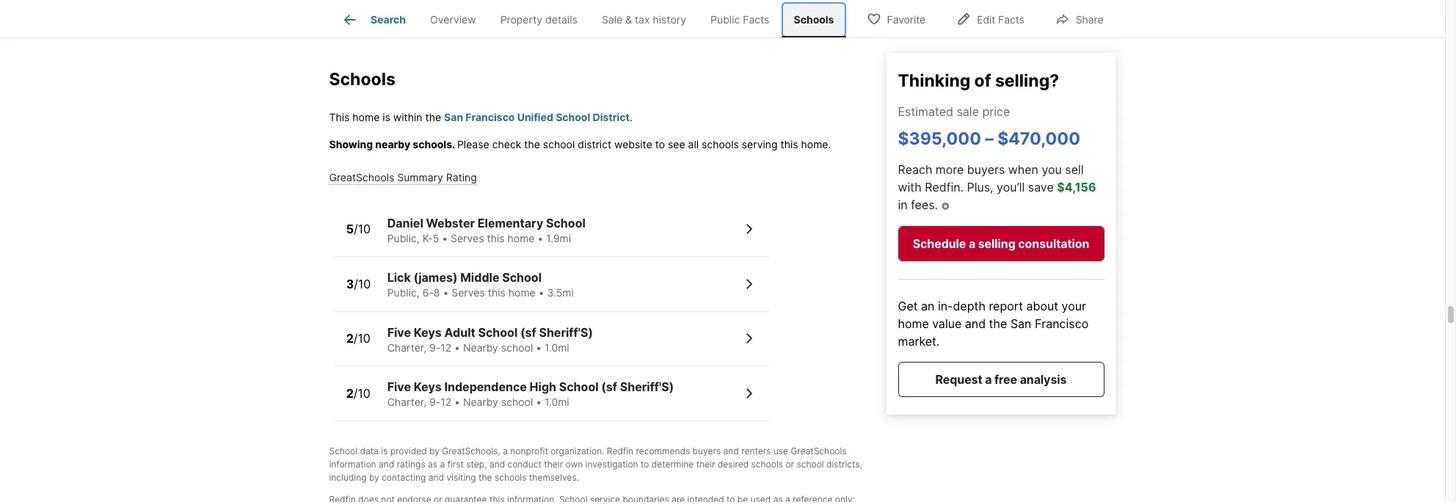 Task type: vqa. For each thing, say whether or not it's contained in the screenshot.
the rightmost buyers
yes



Task type: locate. For each thing, give the bounding box(es) containing it.
this inside daniel webster elementary school public, k-5 • serves this home • 1.9mi
[[487, 232, 505, 244]]

schools down the renters
[[751, 459, 783, 470]]

0 vertical spatial (sf
[[520, 325, 536, 340]]

depth
[[953, 299, 986, 314]]

charter,
[[387, 341, 427, 354], [387, 396, 427, 408]]

1 vertical spatial sheriff's)
[[620, 380, 674, 394]]

2 2 /10 from the top
[[346, 386, 371, 401]]

francisco
[[466, 111, 515, 123], [1035, 317, 1089, 332]]

(sf up the redfin
[[601, 380, 617, 394]]

1 9- from the top
[[429, 341, 441, 354]]

buyers up "desired"
[[693, 445, 721, 456]]

9- down 8 on the left bottom
[[429, 341, 441, 354]]

serves inside lick (james) middle school public, 6-8 • serves this home • 3.5mi
[[452, 286, 485, 299]]

1 horizontal spatial facts
[[998, 13, 1025, 25]]

five up provided
[[387, 380, 411, 394]]

2 five from the top
[[387, 380, 411, 394]]

contacting
[[382, 472, 426, 483]]

2 /10 up data
[[346, 386, 371, 401]]

francisco up check at left
[[466, 111, 515, 123]]

0 vertical spatial is
[[383, 111, 390, 123]]

history
[[653, 13, 686, 26]]

school right or
[[797, 459, 824, 470]]

public facts
[[711, 13, 770, 26]]

1 horizontal spatial francisco
[[1035, 317, 1089, 332]]

charter, inside five keys independence high school (sf sheriff's) charter, 9-12 • nearby school • 1.0mi
[[387, 396, 427, 408]]

sheriff's) up recommends
[[620, 380, 674, 394]]

to left see
[[655, 138, 665, 150]]

2 12 from the top
[[441, 396, 452, 408]]

this down elementary
[[487, 232, 505, 244]]

• down 'high'
[[536, 396, 542, 408]]

0 vertical spatial charter,
[[387, 341, 427, 354]]

2 public, from the top
[[387, 286, 420, 299]]

thinking of selling?
[[898, 70, 1059, 91]]

0 vertical spatial 1.0mi
[[545, 341, 569, 354]]

2 up information
[[346, 386, 354, 401]]

organization.
[[551, 445, 605, 456]]

1 horizontal spatial (sf
[[601, 380, 617, 394]]

2 keys from the top
[[414, 380, 442, 394]]

2 vertical spatial this
[[488, 286, 506, 299]]

this home is within the san francisco unified school district .
[[329, 111, 633, 123]]

2 charter, from the top
[[387, 396, 427, 408]]

daniel
[[387, 216, 423, 230]]

1 horizontal spatial san
[[1011, 317, 1032, 332]]

or
[[786, 459, 794, 470]]

their left "desired"
[[696, 459, 715, 470]]

a inside schedule a selling consultation button
[[969, 237, 976, 252]]

0 vertical spatial 2
[[346, 331, 354, 346]]

0 horizontal spatial schools
[[495, 472, 527, 483]]

2 nearby from the top
[[463, 396, 498, 408]]

1 vertical spatial is
[[381, 445, 388, 456]]

0 vertical spatial buyers
[[967, 162, 1005, 177]]

0 horizontal spatial francisco
[[466, 111, 515, 123]]

1 vertical spatial to
[[641, 459, 649, 470]]

home.
[[801, 138, 831, 150]]

/10 for lick (james) middle school
[[354, 277, 371, 291]]

1.0mi inside five keys adult school (sf sheriff's) charter, 9-12 • nearby school • 1.0mi
[[545, 341, 569, 354]]

sheriff's)
[[539, 325, 593, 340], [620, 380, 674, 394]]

and down the depth
[[965, 317, 986, 332]]

facts
[[998, 13, 1025, 25], [743, 13, 770, 26]]

five down lick
[[387, 325, 411, 340]]

is right data
[[381, 445, 388, 456]]

the down step,
[[479, 472, 492, 483]]

greatschools
[[329, 171, 394, 183], [442, 445, 498, 456], [791, 445, 847, 456]]

home right this
[[353, 111, 380, 123]]

home inside daniel webster elementary school public, k-5 • serves this home • 1.9mi
[[508, 232, 535, 244]]

1 vertical spatial (sf
[[601, 380, 617, 394]]

0 horizontal spatial buyers
[[693, 445, 721, 456]]

serving
[[742, 138, 778, 150]]

serves inside daniel webster elementary school public, k-5 • serves this home • 1.9mi
[[451, 232, 484, 244]]

by up as
[[429, 445, 440, 456]]

0 horizontal spatial sheriff's)
[[539, 325, 593, 340]]

own
[[566, 459, 583, 470]]

1 horizontal spatial schools
[[702, 138, 739, 150]]

• left 3.5mi
[[539, 286, 544, 299]]

charter, down 6-
[[387, 341, 427, 354]]

1 vertical spatial 2 /10
[[346, 386, 371, 401]]

5 inside daniel webster elementary school public, k-5 • serves this home • 1.9mi
[[433, 232, 439, 244]]

property details
[[500, 13, 578, 26]]

is for provided
[[381, 445, 388, 456]]

1 nearby from the top
[[463, 341, 498, 354]]

0 horizontal spatial san
[[444, 111, 463, 123]]

themselves.
[[529, 472, 579, 483]]

this inside lick (james) middle school public, 6-8 • serves this home • 3.5mi
[[488, 286, 506, 299]]

buyers up plus,
[[967, 162, 1005, 177]]

1 horizontal spatial their
[[696, 459, 715, 470]]

public, inside daniel webster elementary school public, k-5 • serves this home • 1.9mi
[[387, 232, 420, 244]]

• right 8 on the left bottom
[[443, 286, 449, 299]]

2
[[346, 331, 354, 346], [346, 386, 354, 401]]

nearby down 'adult'
[[463, 341, 498, 354]]

2 horizontal spatial schools
[[751, 459, 783, 470]]

san
[[444, 111, 463, 123], [1011, 317, 1032, 332]]

buyers inside , a nonprofit organization. redfin recommends buyers and renters use greatschools information and ratings as a
[[693, 445, 721, 456]]

0 horizontal spatial their
[[544, 459, 563, 470]]

save
[[1028, 180, 1054, 195]]

0 vertical spatial 9-
[[429, 341, 441, 354]]

2 9- from the top
[[429, 396, 441, 408]]

adult
[[444, 325, 475, 340]]

1 vertical spatial francisco
[[1035, 317, 1089, 332]]

1 vertical spatial five
[[387, 380, 411, 394]]

buyers
[[967, 162, 1005, 177], [693, 445, 721, 456]]

price
[[983, 105, 1010, 119]]

0 horizontal spatial (sf
[[520, 325, 536, 340]]

1 horizontal spatial greatschools
[[442, 445, 498, 456]]

nearby inside five keys independence high school (sf sheriff's) charter, 9-12 • nearby school • 1.0mi
[[463, 396, 498, 408]]

a right ,
[[503, 445, 508, 456]]

1 vertical spatial 1.0mi
[[545, 396, 569, 408]]

1.0mi
[[545, 341, 569, 354], [545, 396, 569, 408]]

nearby down independence
[[463, 396, 498, 408]]

a left selling
[[969, 237, 976, 252]]

(sf up 'high'
[[520, 325, 536, 340]]

12
[[441, 341, 452, 354], [441, 396, 452, 408]]

serves for elementary
[[451, 232, 484, 244]]

visiting
[[447, 472, 476, 483]]

0 vertical spatial sheriff's)
[[539, 325, 593, 340]]

property details tab
[[488, 2, 590, 37]]

tab list
[[329, 0, 858, 37]]

1 horizontal spatial sheriff's)
[[620, 380, 674, 394]]

9-
[[429, 341, 441, 354], [429, 396, 441, 408]]

0 vertical spatial keys
[[414, 325, 442, 340]]

2 for five keys adult school (sf sheriff's)
[[346, 331, 354, 346]]

8
[[434, 286, 440, 299]]

school right 'high'
[[559, 380, 599, 394]]

san up please
[[444, 111, 463, 123]]

the inside first step, and conduct their own investigation to determine their desired schools or school districts, including by contacting and visiting the schools themselves.
[[479, 472, 492, 483]]

1 vertical spatial 9-
[[429, 396, 441, 408]]

2 horizontal spatial greatschools
[[791, 445, 847, 456]]

0 horizontal spatial schools
[[329, 69, 396, 90]]

1 vertical spatial this
[[487, 232, 505, 244]]

/10 left daniel
[[354, 222, 371, 237]]

school right the middle
[[502, 270, 542, 285]]

5 /10
[[346, 222, 371, 237]]

facts inside tab
[[743, 13, 770, 26]]

school up 'high'
[[501, 341, 533, 354]]

1 public, from the top
[[387, 232, 420, 244]]

nonprofit
[[510, 445, 548, 456]]

1 horizontal spatial schools
[[794, 13, 834, 26]]

by
[[429, 445, 440, 456], [369, 472, 379, 483]]

$4,156 in fees.
[[898, 180, 1096, 212]]

1 vertical spatial keys
[[414, 380, 442, 394]]

1 five from the top
[[387, 325, 411, 340]]

five inside five keys adult school (sf sheriff's) charter, 9-12 • nearby school • 1.0mi
[[387, 325, 411, 340]]

facts inside 'button'
[[998, 13, 1025, 25]]

the down report
[[989, 317, 1007, 332]]

information
[[329, 459, 376, 470]]

1.0mi up 'high'
[[545, 341, 569, 354]]

0 horizontal spatial by
[[369, 472, 379, 483]]

1 vertical spatial san
[[1011, 317, 1032, 332]]

0 vertical spatial serves
[[451, 232, 484, 244]]

1 vertical spatial charter,
[[387, 396, 427, 408]]

facts right public
[[743, 13, 770, 26]]

all
[[688, 138, 699, 150]]

school inside lick (james) middle school public, 6-8 • serves this home • 3.5mi
[[502, 270, 542, 285]]

0 vertical spatial nearby
[[463, 341, 498, 354]]

renters
[[742, 445, 771, 456]]

5 down webster
[[433, 232, 439, 244]]

9- inside five keys independence high school (sf sheriff's) charter, 9-12 • nearby school • 1.0mi
[[429, 396, 441, 408]]

1 vertical spatial nearby
[[463, 396, 498, 408]]

five inside five keys independence high school (sf sheriff's) charter, 9-12 • nearby school • 1.0mi
[[387, 380, 411, 394]]

0 horizontal spatial to
[[641, 459, 649, 470]]

1 vertical spatial serves
[[452, 286, 485, 299]]

schools tab
[[782, 2, 846, 37]]

facts for public facts
[[743, 13, 770, 26]]

greatschools down showing
[[329, 171, 394, 183]]

independence
[[444, 380, 527, 394]]

reach
[[898, 162, 933, 177]]

1 vertical spatial buyers
[[693, 445, 721, 456]]

greatschools up step,
[[442, 445, 498, 456]]

greatschools summary rating link
[[329, 171, 477, 183]]

public facts tab
[[699, 2, 782, 37]]

0 horizontal spatial facts
[[743, 13, 770, 26]]

facts right edit
[[998, 13, 1025, 25]]

this down the middle
[[488, 286, 506, 299]]

public, down lick
[[387, 286, 420, 299]]

favorite button
[[854, 3, 938, 33]]

1.0mi down 'high'
[[545, 396, 569, 408]]

• down independence
[[454, 396, 460, 408]]

6-
[[423, 286, 434, 299]]

five for five keys adult school (sf sheriff's)
[[387, 325, 411, 340]]

1 charter, from the top
[[387, 341, 427, 354]]

public, inside lick (james) middle school public, 6-8 • serves this home • 3.5mi
[[387, 286, 420, 299]]

sheriff's) inside five keys independence high school (sf sheriff's) charter, 9-12 • nearby school • 1.0mi
[[620, 380, 674, 394]]

home
[[353, 111, 380, 123], [508, 232, 535, 244], [509, 286, 536, 299], [898, 317, 929, 332]]

charter, inside five keys adult school (sf sheriff's) charter, 9-12 • nearby school • 1.0mi
[[387, 341, 427, 354]]

schedule a selling consultation
[[913, 237, 1090, 252]]

check
[[492, 138, 521, 150]]

0 vertical spatial this
[[781, 138, 798, 150]]

a
[[969, 237, 976, 252], [985, 373, 992, 388], [503, 445, 508, 456], [440, 459, 445, 470]]

9- up school data is provided by greatschools
[[429, 396, 441, 408]]

report
[[989, 299, 1023, 314]]

to down recommends
[[641, 459, 649, 470]]

lick (james) middle school public, 6-8 • serves this home • 3.5mi
[[387, 270, 574, 299]]

the inside get an in-depth report about your home value and the
[[989, 317, 1007, 332]]

this left home.
[[781, 138, 798, 150]]

1 2 /10 from the top
[[346, 331, 371, 346]]

1 vertical spatial public,
[[387, 286, 420, 299]]

/10 down 3 /10
[[354, 331, 371, 346]]

home left 3.5mi
[[509, 286, 536, 299]]

public, down daniel
[[387, 232, 420, 244]]

serves for middle
[[452, 286, 485, 299]]

francisco inside san francisco market.
[[1035, 317, 1089, 332]]

use
[[774, 445, 788, 456]]

0 vertical spatial five
[[387, 325, 411, 340]]

details
[[545, 13, 578, 26]]

0 vertical spatial 2 /10
[[346, 331, 371, 346]]

1 vertical spatial 12
[[441, 396, 452, 408]]

with
[[898, 180, 922, 195]]

school inside daniel webster elementary school public, k-5 • serves this home • 1.9mi
[[546, 216, 586, 230]]

district
[[593, 111, 630, 123]]

about
[[1027, 299, 1059, 314]]

when
[[1008, 162, 1039, 177]]

home up market.
[[898, 317, 929, 332]]

is left within
[[383, 111, 390, 123]]

2 /10
[[346, 331, 371, 346], [346, 386, 371, 401]]

and up "desired"
[[723, 445, 739, 456]]

francisco down your
[[1035, 317, 1089, 332]]

2 1.0mi from the top
[[545, 396, 569, 408]]

1 12 from the top
[[441, 341, 452, 354]]

0 vertical spatial schools
[[794, 13, 834, 26]]

san down report
[[1011, 317, 1032, 332]]

schools down conduct
[[495, 472, 527, 483]]

schools right all
[[702, 138, 739, 150]]

12 down independence
[[441, 396, 452, 408]]

overview tab
[[418, 2, 488, 37]]

sheriff's) down 3.5mi
[[539, 325, 593, 340]]

school up 1.9mi
[[546, 216, 586, 230]]

school down 'high'
[[501, 396, 533, 408]]

2 vertical spatial schools
[[495, 472, 527, 483]]

1 vertical spatial by
[[369, 472, 379, 483]]

1 horizontal spatial 5
[[433, 232, 439, 244]]

greatschools summary rating
[[329, 171, 477, 183]]

1 horizontal spatial buyers
[[967, 162, 1005, 177]]

/10 up data
[[354, 386, 371, 401]]

1 horizontal spatial by
[[429, 445, 440, 456]]

favorite
[[887, 13, 926, 25]]

1 vertical spatial schools
[[751, 459, 783, 470]]

their
[[544, 459, 563, 470], [696, 459, 715, 470]]

you'll
[[997, 180, 1025, 195]]

1 horizontal spatial to
[[655, 138, 665, 150]]

$470,000
[[998, 129, 1081, 150]]

2 /10 down 3 /10
[[346, 331, 371, 346]]

this
[[781, 138, 798, 150], [487, 232, 505, 244], [488, 286, 506, 299]]

&
[[626, 13, 632, 26]]

keys left 'adult'
[[414, 325, 442, 340]]

their up "themselves."
[[544, 459, 563, 470]]

/10 left lick
[[354, 277, 371, 291]]

school right 'adult'
[[478, 325, 518, 340]]

0 vertical spatial 12
[[441, 341, 452, 354]]

a for ,
[[503, 445, 508, 456]]

5 up 3
[[346, 222, 354, 237]]

greatschools up the districts,
[[791, 445, 847, 456]]

selling
[[978, 237, 1016, 252]]

0 vertical spatial public,
[[387, 232, 420, 244]]

to
[[655, 138, 665, 150], [641, 459, 649, 470]]

/10 for daniel webster elementary school
[[354, 222, 371, 237]]

keys inside five keys independence high school (sf sheriff's) charter, 9-12 • nearby school • 1.0mi
[[414, 380, 442, 394]]

serves down webster
[[451, 232, 484, 244]]

investigation
[[585, 459, 638, 470]]

2 their from the left
[[696, 459, 715, 470]]

12 down 'adult'
[[441, 341, 452, 354]]

you
[[1042, 162, 1062, 177]]

2 2 from the top
[[346, 386, 354, 401]]

1 keys from the top
[[414, 325, 442, 340]]

1.0mi inside five keys independence high school (sf sheriff's) charter, 9-12 • nearby school • 1.0mi
[[545, 396, 569, 408]]

san inside san francisco market.
[[1011, 317, 1032, 332]]

keys left independence
[[414, 380, 442, 394]]

serves down the middle
[[452, 286, 485, 299]]

five for five keys independence high school (sf sheriff's)
[[387, 380, 411, 394]]

1 1.0mi from the top
[[545, 341, 569, 354]]

1 vertical spatial 2
[[346, 386, 354, 401]]

charter, up provided
[[387, 396, 427, 408]]

2 down 3
[[346, 331, 354, 346]]

(sf inside five keys independence high school (sf sheriff's) charter, 9-12 • nearby school • 1.0mi
[[601, 380, 617, 394]]

tab list containing search
[[329, 0, 858, 37]]

by down information
[[369, 472, 379, 483]]

a left free
[[985, 373, 992, 388]]

(sf
[[520, 325, 536, 340], [601, 380, 617, 394]]

tax
[[635, 13, 650, 26]]

home down elementary
[[508, 232, 535, 244]]

a inside request a free analysis button
[[985, 373, 992, 388]]

keys inside five keys adult school (sf sheriff's) charter, 9-12 • nearby school • 1.0mi
[[414, 325, 442, 340]]

1 2 from the top
[[346, 331, 354, 346]]

0 vertical spatial to
[[655, 138, 665, 150]]



Task type: describe. For each thing, give the bounding box(es) containing it.
in
[[898, 198, 908, 212]]

ratings
[[397, 459, 426, 470]]

showing nearby schools. please check the school district website to see all schools serving this home.
[[329, 138, 831, 150]]

sell
[[1065, 162, 1084, 177]]

request
[[936, 373, 983, 388]]

desired
[[718, 459, 749, 470]]

school inside first step, and conduct their own investigation to determine their desired schools or school districts, including by contacting and visiting the schools themselves.
[[797, 459, 824, 470]]

an
[[921, 299, 935, 314]]

$395,000
[[898, 129, 981, 150]]

edit
[[977, 13, 996, 25]]

first step, and conduct their own investigation to determine their desired schools or school districts, including by contacting and visiting the schools themselves.
[[329, 459, 862, 483]]

,
[[498, 445, 501, 456]]

districts,
[[827, 459, 862, 470]]

and down ,
[[490, 459, 505, 470]]

schedule
[[913, 237, 966, 252]]

schedule a selling consultation button
[[898, 227, 1104, 262]]

sale & tax history
[[602, 13, 686, 26]]

school inside five keys independence high school (sf sheriff's) charter, 9-12 • nearby school • 1.0mi
[[501, 396, 533, 408]]

conduct
[[508, 459, 542, 470]]

five keys independence high school (sf sheriff's) charter, 9-12 • nearby school • 1.0mi
[[387, 380, 674, 408]]

(sf inside five keys adult school (sf sheriff's) charter, 9-12 • nearby school • 1.0mi
[[520, 325, 536, 340]]

consultation
[[1018, 237, 1090, 252]]

school inside five keys independence high school (sf sheriff's) charter, 9-12 • nearby school • 1.0mi
[[559, 380, 599, 394]]

• left 1.9mi
[[538, 232, 543, 244]]

the right check at left
[[524, 138, 540, 150]]

facts for edit facts
[[998, 13, 1025, 25]]

nearby inside five keys adult school (sf sheriff's) charter, 9-12 • nearby school • 1.0mi
[[463, 341, 498, 354]]

as
[[428, 459, 438, 470]]

of
[[975, 70, 991, 91]]

selling?
[[995, 70, 1059, 91]]

lick
[[387, 270, 411, 285]]

/10 for five keys independence high school (sf sheriff's)
[[354, 386, 371, 401]]

including
[[329, 472, 367, 483]]

0 vertical spatial schools
[[702, 138, 739, 150]]

overview
[[430, 13, 476, 26]]

more
[[936, 162, 964, 177]]

website
[[614, 138, 652, 150]]

and down as
[[429, 472, 444, 483]]

school data is provided by greatschools
[[329, 445, 498, 456]]

provided
[[390, 445, 427, 456]]

0 horizontal spatial 5
[[346, 222, 354, 237]]

12 inside five keys adult school (sf sheriff's) charter, 9-12 • nearby school • 1.0mi
[[441, 341, 452, 354]]

a right as
[[440, 459, 445, 470]]

your
[[1062, 299, 1086, 314]]

• down webster
[[442, 232, 448, 244]]

school up showing nearby schools. please check the school district website to see all schools serving this home.
[[556, 111, 590, 123]]

redfin
[[607, 445, 634, 456]]

thinking
[[898, 70, 971, 91]]

home inside get an in-depth report about your home value and the
[[898, 317, 929, 332]]

middle
[[460, 270, 500, 285]]

3 /10
[[346, 277, 371, 291]]

edit facts
[[977, 13, 1025, 25]]

this for lick (james) middle school
[[488, 286, 506, 299]]

schools.
[[413, 138, 455, 150]]

$4,156
[[1057, 180, 1096, 195]]

sale & tax history tab
[[590, 2, 699, 37]]

school inside five keys adult school (sf sheriff's) charter, 9-12 • nearby school • 1.0mi
[[478, 325, 518, 340]]

data
[[360, 445, 379, 456]]

2 /10 for five keys adult school (sf sheriff's)
[[346, 331, 371, 346]]

9- inside five keys adult school (sf sheriff's) charter, 9-12 • nearby school • 1.0mi
[[429, 341, 441, 354]]

search link
[[341, 11, 406, 29]]

public
[[711, 13, 740, 26]]

2 /10 for five keys independence high school (sf sheriff's)
[[346, 386, 371, 401]]

• down 'adult'
[[454, 341, 460, 354]]

reach more buyers when you sell with redfin. plus, you'll save
[[898, 162, 1084, 195]]

first
[[448, 459, 464, 470]]

nearby
[[375, 138, 410, 150]]

high
[[530, 380, 556, 394]]

estimated sale price
[[898, 105, 1010, 119]]

1 vertical spatial schools
[[329, 69, 396, 90]]

0 vertical spatial by
[[429, 445, 440, 456]]

schools inside tab
[[794, 13, 834, 26]]

please
[[457, 138, 489, 150]]

(james)
[[414, 270, 458, 285]]

to inside first step, and conduct their own investigation to determine their desired schools or school districts, including by contacting and visiting the schools themselves.
[[641, 459, 649, 470]]

school up information
[[329, 445, 358, 456]]

keys for adult
[[414, 325, 442, 340]]

unified
[[517, 111, 553, 123]]

/10 for five keys adult school (sf sheriff's)
[[354, 331, 371, 346]]

free
[[995, 373, 1017, 388]]

home inside lick (james) middle school public, 6-8 • serves this home • 3.5mi
[[509, 286, 536, 299]]

within
[[393, 111, 423, 123]]

3.5mi
[[547, 286, 574, 299]]

see
[[668, 138, 685, 150]]

keys for independence
[[414, 380, 442, 394]]

and up 'contacting'
[[379, 459, 394, 470]]

greatschools inside , a nonprofit organization. redfin recommends buyers and renters use greatschools information and ratings as a
[[791, 445, 847, 456]]

1 their from the left
[[544, 459, 563, 470]]

the right within
[[425, 111, 441, 123]]

fees.
[[911, 198, 938, 212]]

by inside first step, and conduct their own investigation to determine their desired schools or school districts, including by contacting and visiting the schools themselves.
[[369, 472, 379, 483]]

a for request
[[985, 373, 992, 388]]

2 for five keys independence high school (sf sheriff's)
[[346, 386, 354, 401]]

0 vertical spatial francisco
[[466, 111, 515, 123]]

this for daniel webster elementary school
[[487, 232, 505, 244]]

3
[[346, 277, 354, 291]]

• up 'high'
[[536, 341, 542, 354]]

estimated
[[898, 105, 954, 119]]

rating
[[446, 171, 477, 183]]

buyers inside reach more buyers when you sell with redfin. plus, you'll save
[[967, 162, 1005, 177]]

0 vertical spatial san
[[444, 111, 463, 123]]

school inside five keys adult school (sf sheriff's) charter, 9-12 • nearby school • 1.0mi
[[501, 341, 533, 354]]

–
[[985, 129, 994, 150]]

0 horizontal spatial greatschools
[[329, 171, 394, 183]]

market.
[[898, 335, 940, 349]]

determine
[[652, 459, 694, 470]]

share button
[[1043, 3, 1116, 33]]

$395,000 – $470,000
[[898, 129, 1081, 150]]

san francisco market.
[[898, 317, 1089, 349]]

school down the san francisco unified school district link
[[543, 138, 575, 150]]

sheriff's) inside five keys adult school (sf sheriff's) charter, 9-12 • nearby school • 1.0mi
[[539, 325, 593, 340]]

public, for daniel
[[387, 232, 420, 244]]

public, for lick
[[387, 286, 420, 299]]

get
[[898, 299, 918, 314]]

and inside get an in-depth report about your home value and the
[[965, 317, 986, 332]]

analysis
[[1020, 373, 1067, 388]]

is for within
[[383, 111, 390, 123]]

get an in-depth report about your home value and the
[[898, 299, 1086, 332]]

a for schedule
[[969, 237, 976, 252]]

redfin.
[[925, 180, 964, 195]]

sale
[[602, 13, 623, 26]]

district
[[578, 138, 612, 150]]

five keys adult school (sf sheriff's) charter, 9-12 • nearby school • 1.0mi
[[387, 325, 593, 354]]

in-
[[938, 299, 953, 314]]

plus,
[[967, 180, 994, 195]]

12 inside five keys independence high school (sf sheriff's) charter, 9-12 • nearby school • 1.0mi
[[441, 396, 452, 408]]



